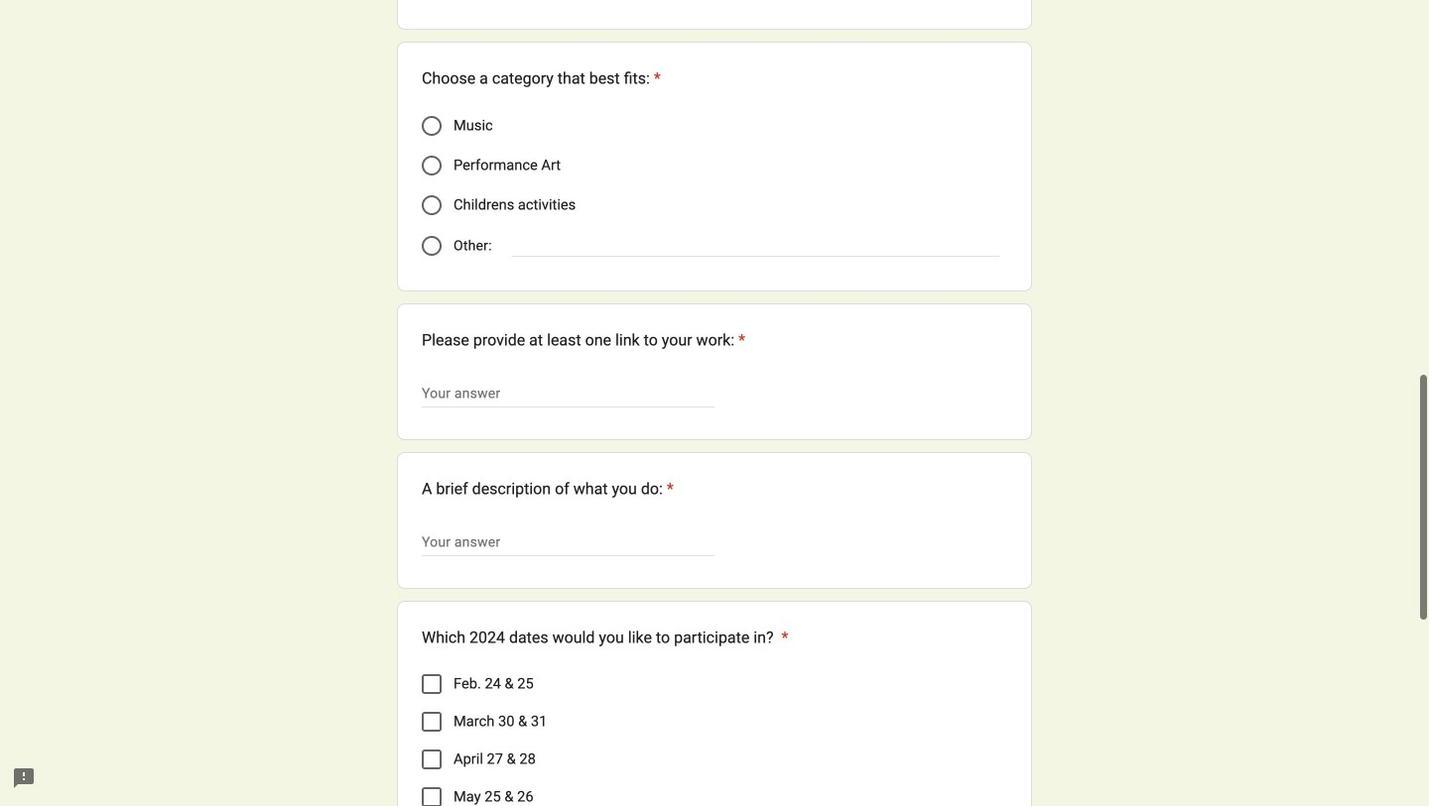 Task type: describe. For each thing, give the bounding box(es) containing it.
Feb. 24 & 25 checkbox
[[422, 675, 442, 695]]

Childrens activities radio
[[422, 196, 442, 215]]

childrens activities image
[[422, 196, 442, 215]]

March 30 & 31 checkbox
[[422, 713, 442, 732]]

4 heading from the top
[[422, 626, 789, 650]]

2 heading from the top
[[422, 329, 746, 352]]

1 heading from the top
[[422, 66, 661, 90]]

Other response text field
[[512, 233, 1000, 256]]

may 25 & 26 image
[[424, 790, 440, 806]]

march 30 & 31 image
[[424, 715, 440, 730]]

feb. 24 & 25 image
[[424, 677, 440, 693]]

performance art image
[[422, 156, 442, 176]]

april 27 & 28 image
[[424, 752, 440, 768]]



Task type: vqa. For each thing, say whether or not it's contained in the screenshot.
Report a problem to Google icon
yes



Task type: locate. For each thing, give the bounding box(es) containing it.
music image
[[422, 116, 442, 136]]

None text field
[[422, 382, 715, 406], [422, 531, 715, 555], [422, 382, 715, 406], [422, 531, 715, 555]]

3 heading from the top
[[422, 477, 674, 501]]

required question element
[[650, 66, 661, 90], [735, 329, 746, 352], [663, 477, 674, 501], [778, 626, 789, 650]]

None radio
[[422, 236, 442, 256]]

Performance Art radio
[[422, 156, 442, 176]]

list
[[422, 666, 1007, 807]]

Music radio
[[422, 116, 442, 136]]

report a problem to google image
[[12, 767, 36, 791]]

April 27 & 28 checkbox
[[422, 750, 442, 770]]

May 25 & 26 checkbox
[[422, 788, 442, 807]]

heading
[[422, 66, 661, 90], [422, 329, 746, 352], [422, 477, 674, 501], [422, 626, 789, 650]]



